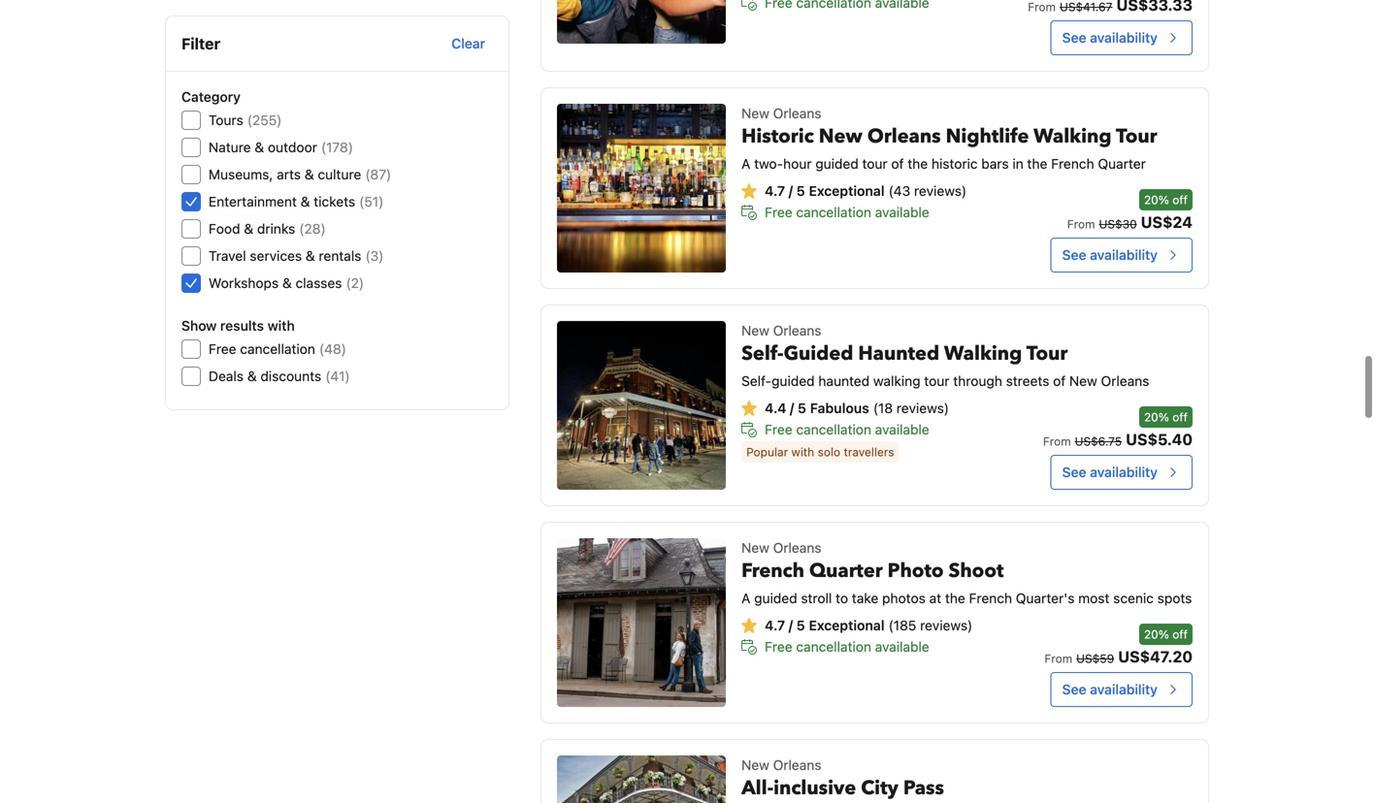 Task type: locate. For each thing, give the bounding box(es) containing it.
reviews) down historic at right top
[[914, 183, 967, 199]]

guided right hour
[[816, 156, 859, 172]]

2 see from the top
[[1062, 247, 1087, 263]]

free for historic
[[765, 204, 793, 220]]

tickets
[[314, 194, 355, 210]]

free down two-
[[765, 204, 793, 220]]

quarter up from us$30 us$24
[[1098, 156, 1146, 172]]

0 vertical spatial 4.7
[[765, 183, 785, 199]]

3 see from the top
[[1062, 464, 1087, 480]]

of
[[891, 156, 904, 172], [1053, 373, 1066, 389]]

1 horizontal spatial quarter
[[1098, 156, 1146, 172]]

new
[[742, 105, 769, 121], [819, 123, 863, 150], [742, 323, 769, 339], [1070, 373, 1097, 389], [742, 540, 769, 556], [742, 758, 769, 774]]

guided left the stroll
[[754, 591, 797, 607]]

4.4
[[765, 400, 787, 416]]

2 vertical spatial 20% off
[[1144, 628, 1188, 642]]

off up us$47.20
[[1173, 628, 1188, 642]]

2 20% from the top
[[1144, 411, 1169, 424]]

1 exceptional from the top
[[809, 183, 885, 199]]

exceptional down to on the right
[[809, 618, 885, 634]]

availability down from us$6.75 us$5.40
[[1090, 464, 1158, 480]]

1 vertical spatial exceptional
[[809, 618, 885, 634]]

& for drinks
[[244, 221, 253, 237]]

& down (28)
[[306, 248, 315, 264]]

1 horizontal spatial the
[[945, 591, 965, 607]]

stroll
[[801, 591, 832, 607]]

3 off from the top
[[1173, 628, 1188, 642]]

french down shoot
[[969, 591, 1012, 607]]

see down from us$41.67
[[1062, 30, 1087, 46]]

available down (185
[[875, 639, 930, 655]]

us$5.40
[[1126, 430, 1193, 449]]

available down (18
[[875, 422, 930, 438]]

& for outdoor
[[255, 139, 264, 155]]

(185
[[889, 618, 917, 634]]

walking inside new orleans historic new orleans nightlife walking tour a two-hour guided tour of the historic bars in the french quarter
[[1034, 123, 1112, 150]]

/ for historic
[[789, 183, 793, 199]]

20% off up us$5.40
[[1144, 411, 1188, 424]]

category
[[181, 89, 241, 105]]

cancellation for historic
[[796, 204, 871, 220]]

2 20% off from the top
[[1144, 411, 1188, 424]]

4 availability from the top
[[1090, 682, 1158, 698]]

availability for self-guided haunted walking tour
[[1090, 464, 1158, 480]]

the up "(43"
[[908, 156, 928, 172]]

culture
[[318, 166, 361, 182]]

2 horizontal spatial french
[[1051, 156, 1094, 172]]

1 vertical spatial /
[[790, 400, 794, 416]]

0 vertical spatial guided
[[816, 156, 859, 172]]

1 vertical spatial 4.7
[[765, 618, 785, 634]]

&
[[255, 139, 264, 155], [305, 166, 314, 182], [301, 194, 310, 210], [244, 221, 253, 237], [306, 248, 315, 264], [282, 275, 292, 291], [247, 368, 257, 384]]

self-
[[742, 341, 784, 367], [742, 373, 772, 389]]

a left the stroll
[[742, 591, 751, 607]]

a
[[742, 156, 751, 172], [742, 591, 751, 607]]

0 vertical spatial available
[[875, 204, 930, 220]]

orleans up inclusive
[[773, 758, 822, 774]]

new inside new orleans all-inclusive city pass
[[742, 758, 769, 774]]

pass
[[903, 775, 944, 802]]

1 off from the top
[[1173, 193, 1188, 207]]

reviews) down at
[[920, 618, 973, 634]]

20% off up us$47.20
[[1144, 628, 1188, 642]]

2 vertical spatial free cancellation available
[[765, 639, 930, 655]]

/ for french
[[789, 618, 793, 634]]

1 vertical spatial with
[[792, 445, 814, 459]]

orleans up from us$6.75 us$5.40
[[1101, 373, 1150, 389]]

free cancellation available down 4.7 / 5 exceptional (185 reviews)
[[765, 639, 930, 655]]

quarter's
[[1016, 591, 1075, 607]]

4.7 for french
[[765, 618, 785, 634]]

french
[[1051, 156, 1094, 172], [742, 558, 805, 585], [969, 591, 1012, 607]]

walking
[[873, 373, 921, 389]]

(3)
[[365, 248, 384, 264]]

5 down hour
[[796, 183, 805, 199]]

a left two-
[[742, 156, 751, 172]]

cancellation down fabulous
[[796, 422, 871, 438]]

rentals
[[319, 248, 361, 264]]

1 vertical spatial of
[[1053, 373, 1066, 389]]

new up historic
[[742, 105, 769, 121]]

show results with
[[181, 318, 295, 334]]

free cancellation (48)
[[209, 341, 346, 357]]

see down us$59
[[1062, 682, 1087, 698]]

orleans up the stroll
[[773, 540, 822, 556]]

take
[[852, 591, 879, 607]]

1 horizontal spatial tour
[[1116, 123, 1157, 150]]

all-inclusive city pass image
[[557, 756, 726, 804]]

2 exceptional from the top
[[809, 618, 885, 634]]

1 vertical spatial walking
[[944, 341, 1022, 367]]

new orleans french quarter photo shoot a guided stroll to take photos at the french quarter's most scenic spots
[[742, 540, 1192, 607]]

two-
[[754, 156, 783, 172]]

available
[[875, 204, 930, 220], [875, 422, 930, 438], [875, 639, 930, 655]]

tour
[[1116, 123, 1157, 150], [1027, 341, 1068, 367]]

1 horizontal spatial walking
[[1034, 123, 1112, 150]]

reviews) for haunted
[[897, 400, 949, 416]]

deals & discounts (41)
[[209, 368, 350, 384]]

walking right nightlife
[[1034, 123, 1112, 150]]

streets
[[1006, 373, 1050, 389]]

0 vertical spatial a
[[742, 156, 751, 172]]

0 vertical spatial self-
[[742, 341, 784, 367]]

tours (255)
[[209, 112, 282, 128]]

& down (255)
[[255, 139, 264, 155]]

20% up us$5.40
[[1144, 411, 1169, 424]]

1 20% off from the top
[[1144, 193, 1188, 207]]

orleans inside new orleans all-inclusive city pass
[[773, 758, 822, 774]]

with up free cancellation (48)
[[268, 318, 295, 334]]

tour right walking
[[924, 373, 950, 389]]

1 see from the top
[[1062, 30, 1087, 46]]

guided inside new orleans french quarter photo shoot a guided stroll to take photos at the french quarter's most scenic spots
[[754, 591, 797, 607]]

see availability down 'us$6.75'
[[1062, 464, 1158, 480]]

tour up streets
[[1027, 341, 1068, 367]]

reviews) down walking
[[897, 400, 949, 416]]

1 4.7 from the top
[[765, 183, 785, 199]]

2 available from the top
[[875, 422, 930, 438]]

quarter
[[1098, 156, 1146, 172], [809, 558, 883, 585]]

4.7 / 5 exceptional (185 reviews)
[[765, 618, 973, 634]]

from for nightlife
[[1067, 217, 1095, 231]]

0 vertical spatial tour
[[1116, 123, 1157, 150]]

1 see availability from the top
[[1062, 30, 1158, 46]]

see availability down us$30
[[1062, 247, 1158, 263]]

0 horizontal spatial tour
[[862, 156, 888, 172]]

2 a from the top
[[742, 591, 751, 607]]

quarter up to on the right
[[809, 558, 883, 585]]

cancellation for french
[[796, 639, 871, 655]]

french right in
[[1051, 156, 1094, 172]]

20% up us$47.20
[[1144, 628, 1169, 642]]

see down 'us$6.75'
[[1062, 464, 1087, 480]]

3 available from the top
[[875, 639, 930, 655]]

exceptional left "(43"
[[809, 183, 885, 199]]

cancellation
[[796, 204, 871, 220], [240, 341, 315, 357], [796, 422, 871, 438], [796, 639, 871, 655]]

tour inside new orleans self-guided haunted walking tour self-guided haunted walking tour through streets of new orleans
[[1027, 341, 1068, 367]]

availability down us$41.67
[[1090, 30, 1158, 46]]

1 available from the top
[[875, 204, 930, 220]]

3 see availability from the top
[[1062, 464, 1158, 480]]

(41)
[[325, 368, 350, 384]]

new orleans historic new orleans nightlife walking tour a two-hour guided tour of the historic bars in the french quarter
[[742, 105, 1157, 172]]

new for quarter
[[742, 540, 769, 556]]

& down travel services & rentals (3)
[[282, 275, 292, 291]]

free up deals
[[209, 341, 236, 357]]

0 vertical spatial 20%
[[1144, 193, 1169, 207]]

orleans up the guided
[[773, 323, 822, 339]]

0 vertical spatial reviews)
[[914, 183, 967, 199]]

drinks
[[257, 221, 295, 237]]

availability down us$30
[[1090, 247, 1158, 263]]

off for self-guided haunted walking tour
[[1173, 411, 1188, 424]]

0 vertical spatial 20% off
[[1144, 193, 1188, 207]]

museums, arts & culture (87)
[[209, 166, 391, 182]]

0 horizontal spatial walking
[[944, 341, 1022, 367]]

& right deals
[[247, 368, 257, 384]]

0 vertical spatial tour
[[862, 156, 888, 172]]

with
[[268, 318, 295, 334], [792, 445, 814, 459]]

0 horizontal spatial of
[[891, 156, 904, 172]]

2 4.7 from the top
[[765, 618, 785, 634]]

orleans up "(43"
[[867, 123, 941, 150]]

travel
[[209, 248, 246, 264]]

french up the stroll
[[742, 558, 805, 585]]

3 availability from the top
[[1090, 464, 1158, 480]]

free down 4.7 / 5 exceptional (185 reviews)
[[765, 639, 793, 655]]

0 vertical spatial 5
[[796, 183, 805, 199]]

free for self-
[[765, 422, 793, 438]]

0 horizontal spatial tour
[[1027, 341, 1068, 367]]

new up 4.4
[[742, 323, 769, 339]]

walking
[[1034, 123, 1112, 150], [944, 341, 1022, 367]]

museums,
[[209, 166, 273, 182]]

1 vertical spatial reviews)
[[897, 400, 949, 416]]

travel services & rentals (3)
[[209, 248, 384, 264]]

2 vertical spatial /
[[789, 618, 793, 634]]

2 vertical spatial off
[[1173, 628, 1188, 642]]

2 vertical spatial french
[[969, 591, 1012, 607]]

2 vertical spatial guided
[[754, 591, 797, 607]]

(87)
[[365, 166, 391, 182]]

1 vertical spatial quarter
[[809, 558, 883, 585]]

new inside new orleans french quarter photo shoot a guided stroll to take photos at the french quarter's most scenic spots
[[742, 540, 769, 556]]

new up '4.7 / 5 exceptional (43 reviews)'
[[819, 123, 863, 150]]

1 vertical spatial french
[[742, 558, 805, 585]]

solo
[[818, 445, 841, 459]]

reviews) for orleans
[[914, 183, 967, 199]]

2 see availability from the top
[[1062, 247, 1158, 263]]

3 20% off from the top
[[1144, 628, 1188, 642]]

2 availability from the top
[[1090, 247, 1158, 263]]

see availability for french quarter photo shoot
[[1062, 682, 1158, 698]]

see availability down from us$59 us$47.20
[[1062, 682, 1158, 698]]

from inside from us$6.75 us$5.40
[[1043, 435, 1071, 448]]

from us$30 us$24
[[1067, 213, 1193, 231]]

of right streets
[[1053, 373, 1066, 389]]

& down museums, arts & culture (87)
[[301, 194, 310, 210]]

show
[[181, 318, 217, 334]]

0 vertical spatial quarter
[[1098, 156, 1146, 172]]

4 see availability from the top
[[1062, 682, 1158, 698]]

0 horizontal spatial quarter
[[809, 558, 883, 585]]

(48)
[[319, 341, 346, 357]]

the right at
[[945, 591, 965, 607]]

see down from us$30 us$24
[[1062, 247, 1087, 263]]

1 vertical spatial self-
[[742, 373, 772, 389]]

cancellation down 4.7 / 5 exceptional (185 reviews)
[[796, 639, 871, 655]]

20% off for historic new orleans nightlife walking tour
[[1144, 193, 1188, 207]]

0 vertical spatial off
[[1173, 193, 1188, 207]]

a inside new orleans french quarter photo shoot a guided stroll to take photos at the french quarter's most scenic spots
[[742, 591, 751, 607]]

20% for french quarter photo shoot
[[1144, 628, 1169, 642]]

tour up '4.7 / 5 exceptional (43 reviews)'
[[862, 156, 888, 172]]

3 20% from the top
[[1144, 628, 1169, 642]]

from inside from us$30 us$24
[[1067, 217, 1095, 231]]

the right in
[[1027, 156, 1048, 172]]

of up "(43"
[[891, 156, 904, 172]]

1 vertical spatial tour
[[924, 373, 950, 389]]

1 vertical spatial 20% off
[[1144, 411, 1188, 424]]

free down 4.4
[[765, 422, 793, 438]]

free cancellation available down fabulous
[[765, 422, 930, 438]]

1 vertical spatial a
[[742, 591, 751, 607]]

availability
[[1090, 30, 1158, 46], [1090, 247, 1158, 263], [1090, 464, 1158, 480], [1090, 682, 1158, 698]]

0 vertical spatial french
[[1051, 156, 1094, 172]]

3 free cancellation available from the top
[[765, 639, 930, 655]]

us$41.67
[[1060, 0, 1113, 14]]

available for orleans
[[875, 204, 930, 220]]

orleans
[[773, 105, 822, 121], [867, 123, 941, 150], [773, 323, 822, 339], [1101, 373, 1150, 389], [773, 540, 822, 556], [773, 758, 822, 774]]

off
[[1173, 193, 1188, 207], [1173, 411, 1188, 424], [1173, 628, 1188, 642]]

2 vertical spatial 5
[[796, 618, 805, 634]]

with left solo
[[792, 445, 814, 459]]

new up the all-
[[742, 758, 769, 774]]

from us$6.75 us$5.40
[[1043, 430, 1193, 449]]

1 a from the top
[[742, 156, 751, 172]]

orleans inside new orleans french quarter photo shoot a guided stroll to take photos at the french quarter's most scenic spots
[[773, 540, 822, 556]]

see availability for self-guided haunted walking tour
[[1062, 464, 1158, 480]]

20% off for french quarter photo shoot
[[1144, 628, 1188, 642]]

1 horizontal spatial tour
[[924, 373, 950, 389]]

orleans up historic
[[773, 105, 822, 121]]

1 20% from the top
[[1144, 193, 1169, 207]]

of inside new orleans self-guided haunted walking tour self-guided haunted walking tour through streets of new orleans
[[1053, 373, 1066, 389]]

through
[[953, 373, 1002, 389]]

cancellation down '4.7 / 5 exceptional (43 reviews)'
[[796, 204, 871, 220]]

from for walking
[[1043, 435, 1071, 448]]

0 vertical spatial free cancellation available
[[765, 204, 930, 220]]

from left 'us$6.75'
[[1043, 435, 1071, 448]]

1 free cancellation available from the top
[[765, 204, 930, 220]]

0 vertical spatial walking
[[1034, 123, 1112, 150]]

1 vertical spatial off
[[1173, 411, 1188, 424]]

off up us$5.40
[[1173, 411, 1188, 424]]

see for shoot
[[1062, 682, 1087, 698]]

historic
[[742, 123, 814, 150]]

free
[[765, 204, 793, 220], [209, 341, 236, 357], [765, 422, 793, 438], [765, 639, 793, 655]]

nature
[[209, 139, 251, 155]]

2 off from the top
[[1173, 411, 1188, 424]]

& right food
[[244, 221, 253, 237]]

1 vertical spatial 5
[[798, 400, 806, 416]]

quarter inside new orleans french quarter photo shoot a guided stroll to take photos at the french quarter's most scenic spots
[[809, 558, 883, 585]]

1 vertical spatial 20%
[[1144, 411, 1169, 424]]

tours
[[209, 112, 243, 128]]

2 vertical spatial 20%
[[1144, 628, 1169, 642]]

availability down from us$59 us$47.20
[[1090, 682, 1158, 698]]

exceptional
[[809, 183, 885, 199], [809, 618, 885, 634]]

guided
[[816, 156, 859, 172], [772, 373, 815, 389], [754, 591, 797, 607]]

1 horizontal spatial of
[[1053, 373, 1066, 389]]

0 horizontal spatial with
[[268, 318, 295, 334]]

free cancellation available down '4.7 / 5 exceptional (43 reviews)'
[[765, 204, 930, 220]]

guided up 4.4
[[772, 373, 815, 389]]

20% off up us$24
[[1144, 193, 1188, 207]]

photos
[[882, 591, 926, 607]]

from inside from us$59 us$47.20
[[1045, 652, 1073, 666]]

see availability
[[1062, 30, 1158, 46], [1062, 247, 1158, 263], [1062, 464, 1158, 480], [1062, 682, 1158, 698]]

tour
[[862, 156, 888, 172], [924, 373, 950, 389]]

4.7
[[765, 183, 785, 199], [765, 618, 785, 634]]

1 vertical spatial guided
[[772, 373, 815, 389]]

0 vertical spatial exceptional
[[809, 183, 885, 199]]

0 vertical spatial of
[[891, 156, 904, 172]]

20% up us$24
[[1144, 193, 1169, 207]]

2 free cancellation available from the top
[[765, 422, 930, 438]]

new orleans self-guided haunted walking tour self-guided haunted walking tour through streets of new orleans
[[742, 323, 1150, 389]]

2 vertical spatial available
[[875, 639, 930, 655]]

tour up from us$30 us$24
[[1116, 123, 1157, 150]]

4.7 / 5 exceptional (43 reviews)
[[765, 183, 967, 199]]

see availability down us$41.67
[[1062, 30, 1158, 46]]

available for photo
[[875, 639, 930, 655]]

scenic
[[1113, 591, 1154, 607]]

5 down the stroll
[[796, 618, 805, 634]]

available down "(43"
[[875, 204, 930, 220]]

1 vertical spatial tour
[[1027, 341, 1068, 367]]

from left us$59
[[1045, 652, 1073, 666]]

2 vertical spatial reviews)
[[920, 618, 973, 634]]

cancellation up deals & discounts (41)
[[240, 341, 315, 357]]

from left us$30
[[1067, 217, 1095, 231]]

from for shoot
[[1045, 652, 1073, 666]]

food
[[209, 221, 240, 237]]

new for new
[[742, 105, 769, 121]]

4 see from the top
[[1062, 682, 1087, 698]]

walking up through on the right
[[944, 341, 1022, 367]]

walking inside new orleans self-guided haunted walking tour self-guided haunted walking tour through streets of new orleans
[[944, 341, 1022, 367]]

photo
[[888, 558, 944, 585]]

1 availability from the top
[[1090, 30, 1158, 46]]

new down popular
[[742, 540, 769, 556]]

from
[[1028, 0, 1056, 14], [1067, 217, 1095, 231], [1043, 435, 1071, 448], [1045, 652, 1073, 666]]

1 vertical spatial free cancellation available
[[765, 422, 930, 438]]

off up us$24
[[1173, 193, 1188, 207]]

5 right 4.4
[[798, 400, 806, 416]]

1 self- from the top
[[742, 341, 784, 367]]

0 vertical spatial /
[[789, 183, 793, 199]]

availability for french quarter photo shoot
[[1090, 682, 1158, 698]]

clear button
[[444, 26, 493, 61]]

1 vertical spatial available
[[875, 422, 930, 438]]

us$47.20
[[1118, 648, 1193, 666]]



Task type: vqa. For each thing, say whether or not it's contained in the screenshot.
the leftmost 'your'
no



Task type: describe. For each thing, give the bounding box(es) containing it.
free cancellation available for new
[[765, 204, 930, 220]]

quarter inside new orleans historic new orleans nightlife walking tour a two-hour guided tour of the historic bars in the french quarter
[[1098, 156, 1146, 172]]

see availability for historic new orleans nightlife walking tour
[[1062, 247, 1158, 263]]

self-guided haunted walking tour image
[[557, 321, 726, 490]]

reviews) for photo
[[920, 618, 973, 634]]

2 horizontal spatial the
[[1027, 156, 1048, 172]]

tour inside new orleans self-guided haunted walking tour self-guided haunted walking tour through streets of new orleans
[[924, 373, 950, 389]]

the inside new orleans french quarter photo shoot a guided stroll to take photos at the french quarter's most scenic spots
[[945, 591, 965, 607]]

orleans for photo
[[773, 540, 822, 556]]

spots
[[1158, 591, 1192, 607]]

a inside new orleans historic new orleans nightlife walking tour a two-hour guided tour of the historic bars in the french quarter
[[742, 156, 751, 172]]

historic
[[932, 156, 978, 172]]

most
[[1078, 591, 1110, 607]]

exceptional for quarter
[[809, 618, 885, 634]]

popular with solo travellers
[[746, 445, 894, 459]]

1 horizontal spatial with
[[792, 445, 814, 459]]

us$6.75
[[1075, 435, 1122, 448]]

orleans for city
[[773, 758, 822, 774]]

haunted
[[858, 341, 940, 367]]

in
[[1013, 156, 1024, 172]]

2 self- from the top
[[742, 373, 772, 389]]

french inside new orleans historic new orleans nightlife walking tour a two-hour guided tour of the historic bars in the french quarter
[[1051, 156, 1094, 172]]

1 horizontal spatial french
[[969, 591, 1012, 607]]

entertainment
[[209, 194, 297, 210]]

0 vertical spatial with
[[268, 318, 295, 334]]

60-minute escape room game image
[[557, 0, 726, 44]]

travellers
[[844, 445, 894, 459]]

results
[[220, 318, 264, 334]]

tour inside new orleans historic new orleans nightlife walking tour a two-hour guided tour of the historic bars in the french quarter
[[1116, 123, 1157, 150]]

food & drinks (28)
[[209, 221, 326, 237]]

20% for self-guided haunted walking tour
[[1144, 411, 1169, 424]]

of inside new orleans historic new orleans nightlife walking tour a two-hour guided tour of the historic bars in the french quarter
[[891, 156, 904, 172]]

& for discounts
[[247, 368, 257, 384]]

clear
[[452, 35, 485, 51]]

deals
[[209, 368, 244, 384]]

us$24
[[1141, 213, 1193, 231]]

see for walking
[[1062, 464, 1087, 480]]

filter
[[181, 34, 220, 53]]

orleans for haunted
[[773, 323, 822, 339]]

discounts
[[260, 368, 321, 384]]

off for historic new orleans nightlife walking tour
[[1173, 193, 1188, 207]]

20% for historic new orleans nightlife walking tour
[[1144, 193, 1169, 207]]

4.7 for historic
[[765, 183, 785, 199]]

guided inside new orleans self-guided haunted walking tour self-guided haunted walking tour through streets of new orleans
[[772, 373, 815, 389]]

5 for french
[[796, 618, 805, 634]]

5 for self-
[[798, 400, 806, 416]]

available for haunted
[[875, 422, 930, 438]]

availability for historic new orleans nightlife walking tour
[[1090, 247, 1158, 263]]

to
[[836, 591, 848, 607]]

workshops & classes (2)
[[209, 275, 364, 291]]

tour inside new orleans historic new orleans nightlife walking tour a two-hour guided tour of the historic bars in the french quarter
[[862, 156, 888, 172]]

new orleans all-inclusive city pass
[[742, 758, 944, 802]]

from us$41.67
[[1028, 0, 1113, 14]]

city
[[861, 775, 899, 802]]

bars
[[982, 156, 1009, 172]]

free cancellation available for quarter
[[765, 639, 930, 655]]

0 horizontal spatial french
[[742, 558, 805, 585]]

us$30
[[1099, 217, 1137, 231]]

hour
[[783, 156, 812, 172]]

inclusive
[[774, 775, 856, 802]]

nightlife
[[946, 123, 1029, 150]]

french quarter photo shoot image
[[557, 539, 726, 708]]

(255)
[[247, 112, 282, 128]]

20% off for self-guided haunted walking tour
[[1144, 411, 1188, 424]]

see for nightlife
[[1062, 247, 1087, 263]]

new right streets
[[1070, 373, 1097, 389]]

popular
[[746, 445, 788, 459]]

exceptional for new
[[809, 183, 885, 199]]

arts
[[277, 166, 301, 182]]

guided inside new orleans historic new orleans nightlife walking tour a two-hour guided tour of the historic bars in the french quarter
[[816, 156, 859, 172]]

all-
[[742, 775, 774, 802]]

(2)
[[346, 275, 364, 291]]

/ for self-
[[790, 400, 794, 416]]

orleans for orleans
[[773, 105, 822, 121]]

services
[[250, 248, 302, 264]]

0 horizontal spatial the
[[908, 156, 928, 172]]

free for french
[[765, 639, 793, 655]]

new for inclusive
[[742, 758, 769, 774]]

(51)
[[359, 194, 384, 210]]

& right arts
[[305, 166, 314, 182]]

shoot
[[949, 558, 1004, 585]]

4.4 / 5 fabulous (18 reviews)
[[765, 400, 949, 416]]

(178)
[[321, 139, 353, 155]]

at
[[929, 591, 942, 607]]

outdoor
[[268, 139, 317, 155]]

guided
[[784, 341, 853, 367]]

fabulous
[[810, 400, 869, 416]]

nature & outdoor (178)
[[209, 139, 353, 155]]

new for guided
[[742, 323, 769, 339]]

workshops
[[209, 275, 279, 291]]

classes
[[296, 275, 342, 291]]

(28)
[[299, 221, 326, 237]]

historic new orleans nightlife walking tour image
[[557, 104, 726, 273]]

& for tickets
[[301, 194, 310, 210]]

from us$59 us$47.20
[[1045, 648, 1193, 666]]

& for classes
[[282, 275, 292, 291]]

us$59
[[1076, 652, 1114, 666]]

entertainment & tickets (51)
[[209, 194, 384, 210]]

free cancellation available for guided
[[765, 422, 930, 438]]

haunted
[[819, 373, 870, 389]]

cancellation for self-
[[796, 422, 871, 438]]

(18
[[873, 400, 893, 416]]

off for french quarter photo shoot
[[1173, 628, 1188, 642]]

from left us$41.67
[[1028, 0, 1056, 14]]

(43
[[889, 183, 911, 199]]

5 for historic
[[796, 183, 805, 199]]



